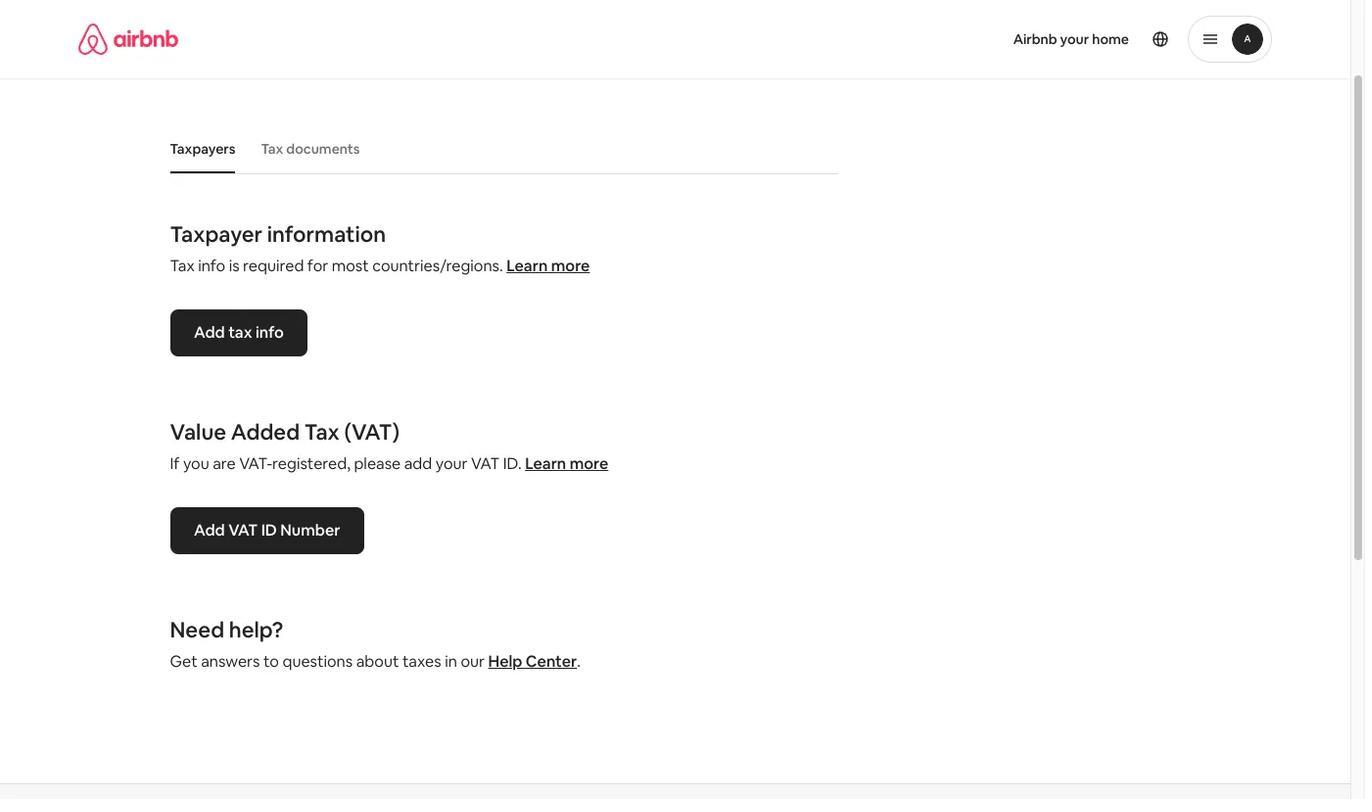 Task type: locate. For each thing, give the bounding box(es) containing it.
to
[[264, 652, 279, 672]]

most
[[332, 256, 369, 276]]

1 horizontal spatial info
[[255, 322, 284, 343]]

tax
[[228, 322, 252, 343]]

1 add from the top
[[194, 322, 225, 343]]

registered,
[[273, 454, 351, 474]]

vat left the id
[[228, 520, 257, 541]]

0 horizontal spatial your
[[436, 454, 468, 474]]

1 vertical spatial learn more link
[[525, 454, 609, 474]]

1 vertical spatial add
[[194, 520, 225, 541]]

2 vertical spatial tax
[[305, 418, 340, 446]]

learn more link for value added tax (vat)
[[525, 454, 609, 474]]

vat left id.
[[471, 454, 500, 474]]

your inside profile element
[[1061, 30, 1090, 48]]

0 vertical spatial learn more link
[[507, 256, 590, 276]]

tab list containing taxpayers
[[160, 124, 839, 173]]

0 horizontal spatial vat
[[228, 520, 257, 541]]

tax inside taxpayer information tax info is required for most countries/regions. learn more
[[170, 256, 195, 276]]

please
[[354, 454, 401, 474]]

0 vertical spatial learn
[[507, 256, 548, 276]]

learn
[[507, 256, 548, 276], [525, 454, 567, 474]]

1 horizontal spatial your
[[1061, 30, 1090, 48]]

2 horizontal spatial tax
[[305, 418, 340, 446]]

add vat id number
[[194, 520, 340, 541]]

learn right id.
[[525, 454, 567, 474]]

add
[[404, 454, 432, 474]]

about
[[356, 652, 399, 672]]

more
[[551, 256, 590, 276], [570, 454, 609, 474]]

learn right countries/regions.
[[507, 256, 548, 276]]

add tax info
[[194, 322, 284, 343]]

taxpayer information tax info is required for most countries/regions. learn more
[[170, 220, 590, 276]]

is
[[229, 256, 240, 276]]

tax documents button
[[251, 130, 370, 168]]

you
[[183, 454, 209, 474]]

add
[[194, 322, 225, 343], [194, 520, 225, 541]]

info right "tax" on the top of page
[[255, 322, 284, 343]]

add left the id
[[194, 520, 225, 541]]

info left is
[[198, 256, 225, 276]]

vat inside button
[[228, 520, 257, 541]]

more inside taxpayer information tax info is required for most countries/regions. learn more
[[551, 256, 590, 276]]

your right "add"
[[436, 454, 468, 474]]

required
[[243, 256, 304, 276]]

vat-
[[239, 454, 273, 474]]

help center link
[[488, 652, 577, 672]]

tax up registered,
[[305, 418, 340, 446]]

value added tax (vat) if you are vat-registered, please add your vat id. learn more
[[170, 418, 609, 474]]

id.
[[503, 454, 522, 474]]

countries/regions.
[[373, 256, 503, 276]]

0 vertical spatial more
[[551, 256, 590, 276]]

1 horizontal spatial vat
[[471, 454, 500, 474]]

.
[[577, 652, 581, 672]]

add inside button
[[194, 520, 225, 541]]

taxpayers button
[[160, 130, 245, 168]]

tax documents
[[261, 140, 360, 158]]

your left home
[[1061, 30, 1090, 48]]

learn more link
[[507, 256, 590, 276], [525, 454, 609, 474]]

1 vertical spatial info
[[255, 322, 284, 343]]

add for taxpayer
[[194, 322, 225, 343]]

learn inside the value added tax (vat) if you are vat-registered, please add your vat id. learn more
[[525, 454, 567, 474]]

1 horizontal spatial tax
[[261, 140, 283, 158]]

taxpayer
[[170, 220, 263, 248]]

learn more link for taxpayer information
[[507, 256, 590, 276]]

vat
[[471, 454, 500, 474], [228, 520, 257, 541]]

1 vertical spatial your
[[436, 454, 468, 474]]

0 vertical spatial your
[[1061, 30, 1090, 48]]

center
[[526, 652, 577, 672]]

tax for taxpayer
[[170, 256, 195, 276]]

tab list
[[160, 124, 839, 173]]

0 horizontal spatial info
[[198, 256, 225, 276]]

profile element
[[699, 0, 1273, 78]]

add inside button
[[194, 322, 225, 343]]

0 vertical spatial tax
[[261, 140, 283, 158]]

need help? get answers to questions about taxes in our help center .
[[170, 616, 581, 672]]

questions
[[283, 652, 353, 672]]

documents
[[286, 140, 360, 158]]

2 add from the top
[[194, 520, 225, 541]]

tax
[[261, 140, 283, 158], [170, 256, 195, 276], [305, 418, 340, 446]]

learn inside taxpayer information tax info is required for most countries/regions. learn more
[[507, 256, 548, 276]]

tax inside the value added tax (vat) if you are vat-registered, please add your vat id. learn more
[[305, 418, 340, 446]]

1 vertical spatial more
[[570, 454, 609, 474]]

info
[[198, 256, 225, 276], [255, 322, 284, 343]]

tax down taxpayer
[[170, 256, 195, 276]]

0 vertical spatial info
[[198, 256, 225, 276]]

0 horizontal spatial tax
[[170, 256, 195, 276]]

0 vertical spatial vat
[[471, 454, 500, 474]]

add left "tax" on the top of page
[[194, 322, 225, 343]]

are
[[213, 454, 236, 474]]

your
[[1061, 30, 1090, 48], [436, 454, 468, 474]]

1 vertical spatial tax
[[170, 256, 195, 276]]

0 vertical spatial add
[[194, 322, 225, 343]]

need
[[170, 616, 224, 644]]

if
[[170, 454, 180, 474]]

1 vertical spatial vat
[[228, 520, 257, 541]]

tax left documents
[[261, 140, 283, 158]]

1 vertical spatial learn
[[525, 454, 567, 474]]

information
[[267, 220, 386, 248]]



Task type: vqa. For each thing, say whether or not it's contained in the screenshot.
year,
no



Task type: describe. For each thing, give the bounding box(es) containing it.
in
[[445, 652, 457, 672]]

add vat id number button
[[170, 508, 364, 555]]

more inside the value added tax (vat) if you are vat-registered, please add your vat id. learn more
[[570, 454, 609, 474]]

taxes
[[403, 652, 442, 672]]

number
[[280, 520, 340, 541]]

tax for value
[[305, 418, 340, 446]]

our
[[461, 652, 485, 672]]

taxpayers
[[170, 140, 236, 158]]

airbnb
[[1014, 30, 1058, 48]]

for
[[308, 256, 329, 276]]

vat inside the value added tax (vat) if you are vat-registered, please add your vat id. learn more
[[471, 454, 500, 474]]

id
[[261, 520, 277, 541]]

added
[[231, 418, 300, 446]]

answers
[[201, 652, 260, 672]]

taxes
[[170, 39, 254, 79]]

info inside add tax info button
[[255, 322, 284, 343]]

help?
[[229, 616, 284, 644]]

(vat)
[[344, 418, 400, 446]]

add for value
[[194, 520, 225, 541]]

add tax info button
[[170, 310, 307, 357]]

home
[[1093, 30, 1130, 48]]

help
[[488, 652, 523, 672]]

your inside the value added tax (vat) if you are vat-registered, please add your vat id. learn more
[[436, 454, 468, 474]]

value
[[170, 418, 226, 446]]

get
[[170, 652, 198, 672]]

airbnb your home link
[[1002, 19, 1142, 60]]

info inside taxpayer information tax info is required for most countries/regions. learn more
[[198, 256, 225, 276]]

airbnb your home
[[1014, 30, 1130, 48]]

tax inside button
[[261, 140, 283, 158]]



